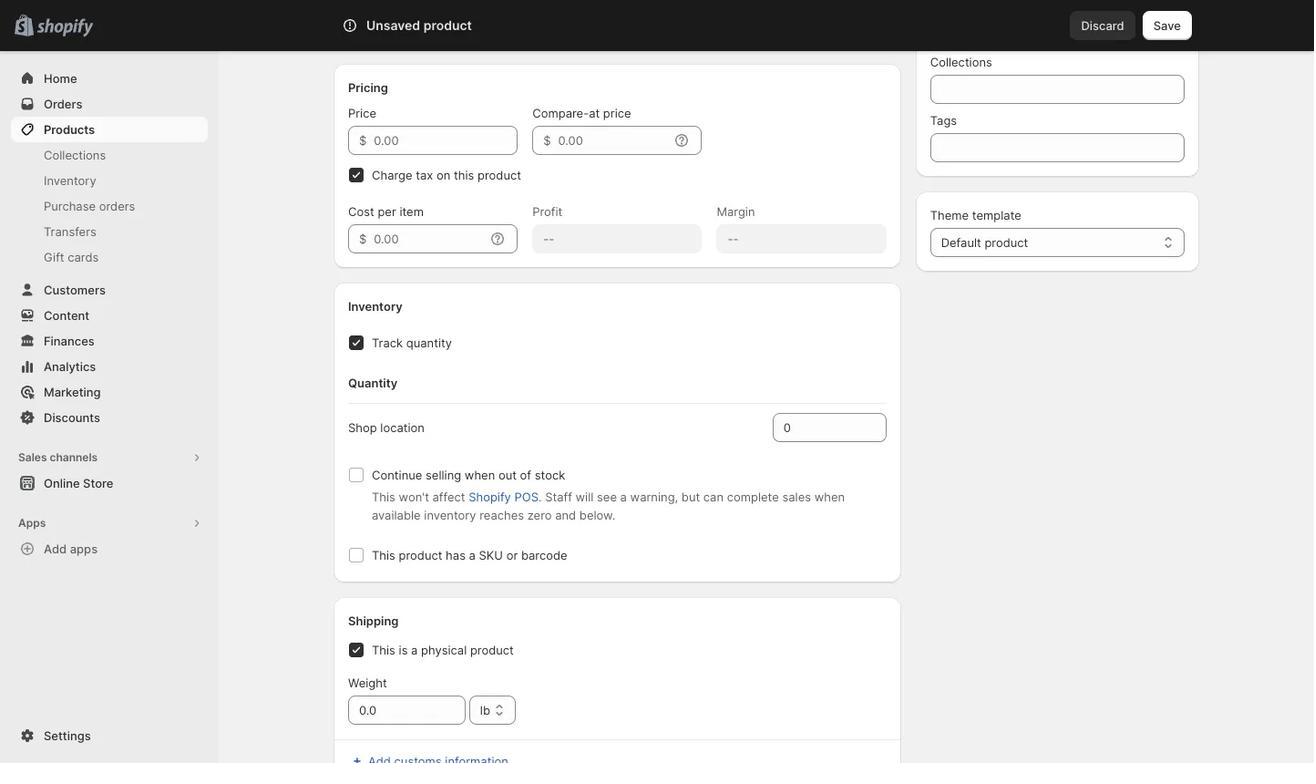 Task type: vqa. For each thing, say whether or not it's contained in the screenshot.
stock
yes



Task type: describe. For each thing, give the bounding box(es) containing it.
1 horizontal spatial a
[[469, 548, 476, 563]]

discounts
[[44, 410, 100, 425]]

Margin text field
[[717, 225, 887, 254]]

continue selling when out of stock
[[372, 468, 565, 483]]

cards
[[68, 250, 99, 264]]

sales
[[783, 490, 811, 504]]

content
[[44, 308, 89, 323]]

save
[[1154, 18, 1182, 33]]

see
[[597, 490, 617, 504]]

compare-at price
[[533, 106, 631, 121]]

below.
[[580, 508, 616, 523]]

this won't affect shopify pos
[[372, 490, 539, 504]]

a inside . staff will see a warning, but can complete sales when available inventory reaches zero and below.
[[620, 490, 627, 504]]

warning,
[[630, 490, 678, 504]]

quantity
[[406, 336, 452, 350]]

online store button
[[0, 470, 219, 496]]

orders link
[[11, 91, 208, 117]]

track quantity
[[372, 336, 452, 350]]

products link
[[11, 117, 208, 142]]

and
[[555, 508, 576, 523]]

1 vertical spatial collections
[[44, 148, 106, 162]]

. staff will see a warning, but can complete sales when available inventory reaches zero and below.
[[372, 490, 845, 523]]

cost
[[348, 205, 374, 219]]

margin
[[717, 205, 755, 219]]

search
[[423, 18, 462, 33]]

this
[[454, 168, 474, 183]]

gift
[[44, 250, 64, 264]]

1 vertical spatial inventory
[[348, 299, 403, 314]]

continue
[[372, 468, 422, 483]]

channels
[[50, 450, 98, 464]]

Weight text field
[[348, 696, 466, 725]]

shopify pos link
[[469, 490, 539, 504]]

but
[[682, 490, 700, 504]]

selling
[[426, 468, 461, 483]]

product right this
[[478, 168, 521, 183]]

shipping
[[348, 614, 399, 628]]

0 horizontal spatial a
[[411, 643, 418, 658]]

compare-
[[533, 106, 589, 121]]

shopify
[[469, 490, 511, 504]]

of
[[520, 468, 532, 483]]

product for this product has a sku or barcode
[[399, 548, 443, 563]]

this product has a sku or barcode
[[372, 548, 568, 563]]

default product
[[941, 235, 1029, 250]]

this for this is a physical product
[[372, 643, 396, 658]]

track
[[372, 336, 403, 350]]

analytics
[[44, 359, 96, 374]]

sku
[[479, 548, 503, 563]]

add apps
[[44, 542, 98, 556]]

can
[[704, 490, 724, 504]]

this is a physical product
[[372, 643, 514, 658]]

orders
[[99, 199, 135, 213]]

inventory inside inventory link
[[44, 173, 96, 188]]

online store link
[[11, 470, 208, 496]]

$ for cost per item
[[359, 232, 367, 246]]

lb
[[480, 703, 490, 718]]

settings link
[[11, 723, 208, 748]]

add
[[44, 542, 67, 556]]

apps
[[18, 516, 46, 530]]

theme template
[[930, 208, 1022, 222]]

Tags text field
[[930, 133, 1185, 162]]

Price text field
[[374, 126, 518, 155]]

affect
[[433, 490, 465, 504]]

this for this product has a sku or barcode
[[372, 548, 396, 563]]

pricing
[[348, 81, 388, 95]]

weight
[[348, 676, 387, 690]]

shop location
[[348, 421, 425, 435]]

transfers link
[[11, 219, 208, 244]]

home link
[[11, 66, 208, 91]]

discounts link
[[11, 405, 208, 430]]

products
[[44, 122, 95, 137]]

$ for compare-at price
[[544, 133, 551, 148]]

or
[[507, 548, 518, 563]]

analytics link
[[11, 354, 208, 379]]

inventory link
[[11, 168, 208, 193]]

.
[[539, 490, 542, 504]]

Cost per item text field
[[374, 225, 485, 254]]

finances link
[[11, 328, 208, 354]]

sales channels button
[[11, 445, 208, 470]]

cost per item
[[348, 205, 424, 219]]



Task type: locate. For each thing, give the bounding box(es) containing it.
product down "template"
[[985, 235, 1029, 250]]

0 vertical spatial a
[[620, 490, 627, 504]]

apps button
[[11, 511, 208, 536]]

product
[[424, 17, 472, 33], [478, 168, 521, 183], [985, 235, 1029, 250], [399, 548, 443, 563], [470, 643, 514, 658]]

reaches
[[480, 508, 524, 523]]

1 this from the top
[[372, 490, 396, 504]]

content link
[[11, 303, 208, 328]]

price
[[603, 106, 631, 121]]

inventory
[[44, 173, 96, 188], [348, 299, 403, 314]]

2 this from the top
[[372, 548, 396, 563]]

Collections text field
[[930, 75, 1185, 104]]

this left is
[[372, 643, 396, 658]]

on
[[437, 168, 451, 183]]

product left has on the left
[[399, 548, 443, 563]]

this up available at the left
[[372, 490, 396, 504]]

Profit text field
[[533, 225, 702, 254]]

gift cards
[[44, 250, 99, 264]]

available
[[372, 508, 421, 523]]

quantity
[[348, 376, 398, 390]]

a right is
[[411, 643, 418, 658]]

barcode
[[521, 548, 568, 563]]

product for unsaved product
[[424, 17, 472, 33]]

1 horizontal spatial inventory
[[348, 299, 403, 314]]

gift cards link
[[11, 244, 208, 270]]

$ down price
[[359, 133, 367, 148]]

collections link
[[11, 142, 208, 168]]

Compare-at price text field
[[558, 126, 670, 155]]

shopify image
[[37, 19, 93, 37]]

product for default product
[[985, 235, 1029, 250]]

marketing link
[[11, 379, 208, 405]]

purchase orders link
[[11, 193, 208, 219]]

0 horizontal spatial when
[[465, 468, 495, 483]]

transfers
[[44, 224, 96, 239]]

default
[[941, 235, 982, 250]]

$ down cost
[[359, 232, 367, 246]]

customers
[[44, 283, 106, 297]]

orders
[[44, 97, 82, 111]]

1 horizontal spatial collections
[[930, 55, 993, 69]]

search button
[[393, 11, 922, 40]]

when
[[465, 468, 495, 483], [815, 490, 845, 504]]

when up shopify
[[465, 468, 495, 483]]

item
[[400, 205, 424, 219]]

apps
[[70, 542, 98, 556]]

a right see
[[620, 490, 627, 504]]

product right unsaved
[[424, 17, 472, 33]]

out
[[499, 468, 517, 483]]

1 vertical spatial when
[[815, 490, 845, 504]]

1 horizontal spatial when
[[815, 490, 845, 504]]

collections up tags
[[930, 55, 993, 69]]

1 vertical spatial this
[[372, 548, 396, 563]]

inventory up purchase
[[44, 173, 96, 188]]

save button
[[1143, 11, 1192, 40]]

theme
[[930, 208, 969, 222]]

has
[[446, 548, 466, 563]]

add apps button
[[11, 536, 208, 562]]

this down available at the left
[[372, 548, 396, 563]]

store
[[83, 476, 113, 490]]

online
[[44, 476, 80, 490]]

when inside . staff will see a warning, but can complete sales when available inventory reaches zero and below.
[[815, 490, 845, 504]]

tags
[[930, 113, 957, 128]]

0 vertical spatial collections
[[930, 55, 993, 69]]

unsaved product
[[366, 17, 472, 33]]

customers link
[[11, 277, 208, 303]]

is
[[399, 643, 408, 658]]

sales channels
[[18, 450, 98, 464]]

2 horizontal spatial a
[[620, 490, 627, 504]]

product right "physical"
[[470, 643, 514, 658]]

settings
[[44, 728, 91, 743]]

a
[[620, 490, 627, 504], [469, 548, 476, 563], [411, 643, 418, 658]]

1 vertical spatial a
[[469, 548, 476, 563]]

staff
[[545, 490, 572, 504]]

collections down products
[[44, 148, 106, 162]]

0 horizontal spatial inventory
[[44, 173, 96, 188]]

tax
[[416, 168, 433, 183]]

purchase orders
[[44, 199, 135, 213]]

zero
[[528, 508, 552, 523]]

0 vertical spatial when
[[465, 468, 495, 483]]

purchase
[[44, 199, 96, 213]]

sales
[[18, 450, 47, 464]]

0 horizontal spatial collections
[[44, 148, 106, 162]]

home
[[44, 71, 77, 86]]

None number field
[[773, 413, 859, 442]]

pos
[[515, 490, 539, 504]]

0 vertical spatial this
[[372, 490, 396, 504]]

profit
[[533, 205, 563, 219]]

template
[[973, 208, 1022, 222]]

$ down compare-
[[544, 133, 551, 148]]

at
[[589, 106, 600, 121]]

this
[[372, 490, 396, 504], [372, 548, 396, 563], [372, 643, 396, 658]]

will
[[576, 490, 594, 504]]

a right has on the left
[[469, 548, 476, 563]]

0 vertical spatial inventory
[[44, 173, 96, 188]]

marketing
[[44, 385, 101, 399]]

per
[[378, 205, 396, 219]]

charge tax on this product
[[372, 168, 521, 183]]

$
[[359, 133, 367, 148], [544, 133, 551, 148], [359, 232, 367, 246]]

stock
[[535, 468, 565, 483]]

$ for price
[[359, 133, 367, 148]]

charge
[[372, 168, 413, 183]]

finances
[[44, 334, 95, 348]]

3 this from the top
[[372, 643, 396, 658]]

discard
[[1082, 18, 1125, 33]]

physical
[[421, 643, 467, 658]]

won't
[[399, 490, 429, 504]]

inventory up track
[[348, 299, 403, 314]]

2 vertical spatial this
[[372, 643, 396, 658]]

online store
[[44, 476, 113, 490]]

location
[[380, 421, 425, 435]]

2 vertical spatial a
[[411, 643, 418, 658]]

when right sales at the right
[[815, 490, 845, 504]]

price
[[348, 106, 377, 121]]

inventory
[[424, 508, 476, 523]]

this for this won't affect shopify pos
[[372, 490, 396, 504]]

complete
[[727, 490, 779, 504]]



